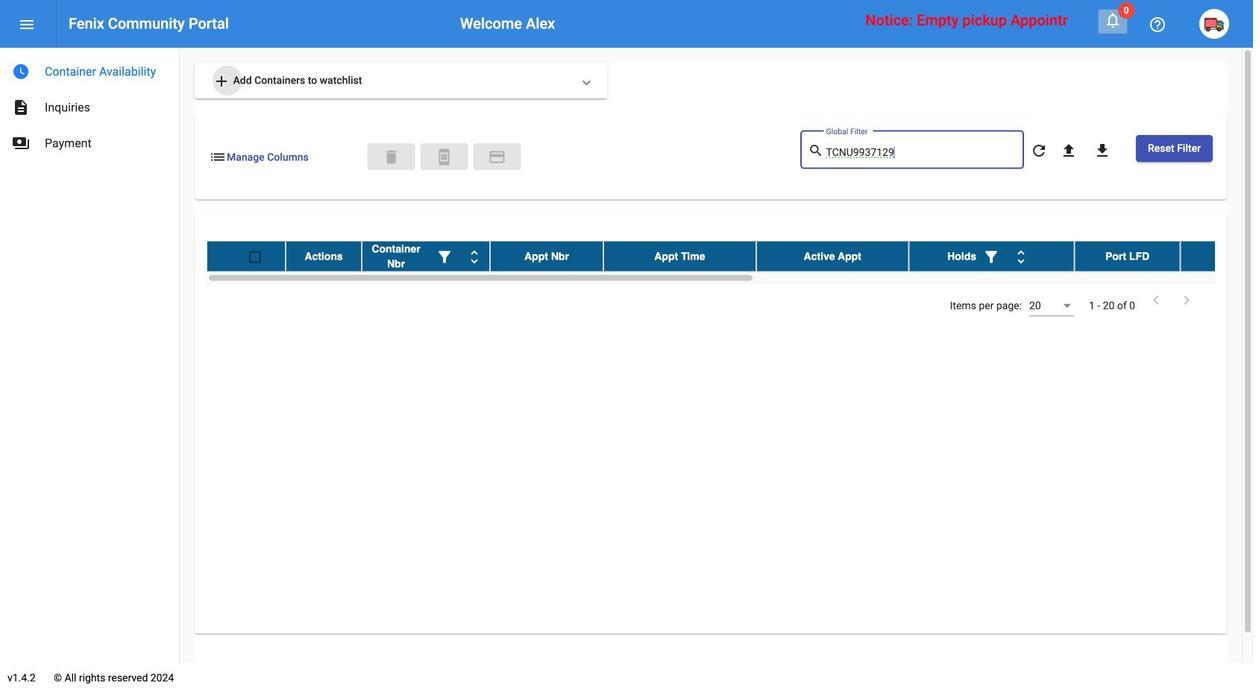 Task type: describe. For each thing, give the bounding box(es) containing it.
Global Watchlist Filter field
[[826, 147, 1017, 158]]

4 column header from the left
[[604, 241, 757, 271]]

6 column header from the left
[[909, 241, 1075, 271]]

5 column header from the left
[[757, 241, 909, 271]]



Task type: locate. For each thing, give the bounding box(es) containing it.
3 column header from the left
[[490, 241, 604, 271]]

column header
[[286, 241, 362, 271], [362, 241, 490, 271], [490, 241, 604, 271], [604, 241, 757, 271], [757, 241, 909, 271], [909, 241, 1075, 271], [1075, 241, 1181, 271], [1181, 241, 1254, 271]]

navigation
[[0, 48, 179, 161]]

8 column header from the left
[[1181, 241, 1254, 271]]

7 column header from the left
[[1075, 241, 1181, 271]]

no color image
[[18, 16, 36, 33], [12, 63, 30, 81], [12, 99, 30, 116], [12, 134, 30, 152], [1060, 142, 1078, 160], [1094, 142, 1112, 160], [209, 148, 227, 166], [435, 148, 453, 166], [466, 248, 484, 266]]

delete image
[[383, 148, 400, 166]]

row
[[207, 241, 1254, 272]]

2 column header from the left
[[362, 241, 490, 271]]

1 column header from the left
[[286, 241, 362, 271]]

no color image
[[1105, 11, 1122, 29], [1149, 16, 1167, 33], [213, 72, 231, 90], [1031, 142, 1048, 160], [809, 142, 826, 160], [488, 148, 506, 166], [436, 248, 454, 266], [983, 248, 1001, 266], [1013, 248, 1031, 266], [1148, 291, 1166, 309], [1178, 291, 1196, 309]]



Task type: vqa. For each thing, say whether or not it's contained in the screenshot.
3rd 'cell' from the top of the page
no



